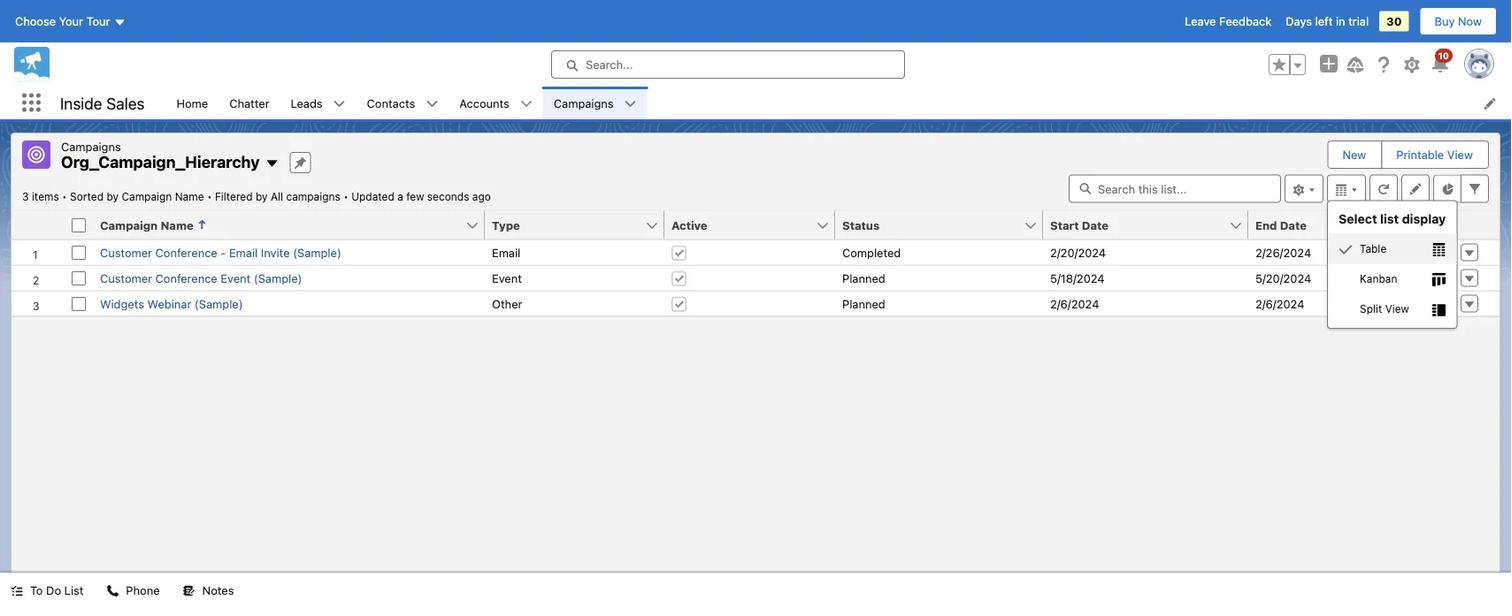 Task type: vqa. For each thing, say whether or not it's contained in the screenshot.
Salesforce Mobile
no



Task type: locate. For each thing, give the bounding box(es) containing it.
2/6/2024 down 5/20/2024
[[1256, 297, 1305, 311]]

text default image right leads at the left of the page
[[333, 98, 346, 110]]

conference for -
[[155, 246, 217, 259]]

by right sorted
[[107, 191, 119, 203]]

org_campaign_hierarchy grid
[[12, 211, 1500, 317]]

30
[[1387, 15, 1402, 28]]

group
[[1269, 54, 1306, 75]]

choose your tour button
[[14, 7, 127, 35]]

2/6/2024 down "5/18/2024"
[[1051, 297, 1100, 311]]

(sample) down customer conference event (sample)
[[195, 297, 243, 311]]

accounts list item
[[449, 87, 543, 119]]

cell inside the org_campaign_hierarchy 'grid'
[[65, 211, 93, 240]]

customer conference - email invite (sample)
[[100, 246, 342, 259]]

0 horizontal spatial date
[[1082, 219, 1109, 232]]

end date
[[1256, 219, 1307, 232]]

1 conference from the top
[[155, 246, 217, 259]]

(sample)
[[293, 246, 342, 259], [254, 272, 302, 285], [195, 297, 243, 311]]

true image
[[672, 245, 687, 260], [672, 297, 687, 312]]

campaigns down search...
[[554, 96, 614, 110]]

0 vertical spatial true image
[[672, 245, 687, 260]]

1 horizontal spatial date
[[1280, 219, 1307, 232]]

table
[[1360, 243, 1387, 255]]

campaign
[[122, 191, 172, 203], [100, 219, 158, 232]]

your
[[59, 15, 83, 28]]

conference
[[155, 246, 217, 259], [155, 272, 217, 285]]

conference up widgets webinar (sample)
[[155, 272, 217, 285]]

contacts list item
[[356, 87, 449, 119]]

text default image inside campaigns list item
[[624, 98, 637, 110]]

view right split
[[1386, 303, 1410, 316]]

0 horizontal spatial 2/6/2024
[[1051, 297, 1100, 311]]

updated
[[352, 191, 395, 203]]

0 vertical spatial conference
[[155, 246, 217, 259]]

1 horizontal spatial view
[[1448, 148, 1474, 162]]

true image down true image
[[672, 297, 687, 312]]

1 vertical spatial view
[[1386, 303, 1410, 316]]

0 horizontal spatial by
[[107, 191, 119, 203]]

2 date from the left
[[1280, 219, 1307, 232]]

(sample) down invite
[[254, 272, 302, 285]]

customer conference event (sample) link
[[100, 272, 302, 285]]

text default image right accounts
[[520, 98, 533, 110]]

2 • from the left
[[207, 191, 212, 203]]

text default image right contacts
[[426, 98, 438, 110]]

status element
[[835, 211, 1054, 240]]

sales
[[106, 94, 145, 113]]

1 horizontal spatial •
[[207, 191, 212, 203]]

by
[[107, 191, 119, 203], [256, 191, 268, 203]]

campaigns
[[554, 96, 614, 110], [61, 140, 121, 153]]

view right printable
[[1448, 148, 1474, 162]]

1 vertical spatial planned
[[843, 297, 886, 311]]

planned
[[843, 272, 886, 285], [843, 297, 886, 311]]

text default image inside to do list button
[[11, 585, 23, 598]]

buy
[[1435, 15, 1455, 28]]

5/20/2024
[[1256, 272, 1312, 285]]

0 horizontal spatial campaigns
[[61, 140, 121, 153]]

date right the start
[[1082, 219, 1109, 232]]

1 horizontal spatial email
[[492, 246, 521, 259]]

leave feedback
[[1185, 15, 1272, 28]]

other
[[492, 297, 523, 311]]

feedback
[[1220, 15, 1272, 28]]

date for end date
[[1280, 219, 1307, 232]]

2 true image from the top
[[672, 297, 687, 312]]

campaign up campaign name
[[122, 191, 172, 203]]

text default image
[[333, 98, 346, 110], [624, 98, 637, 110], [265, 157, 279, 171], [1432, 304, 1446, 318]]

1 true image from the top
[[672, 245, 687, 260]]

0 vertical spatial view
[[1448, 148, 1474, 162]]

text default image
[[426, 98, 438, 110], [520, 98, 533, 110], [1339, 243, 1353, 257], [1432, 243, 1446, 257], [1432, 273, 1446, 287], [11, 585, 23, 598], [107, 585, 119, 598], [183, 585, 195, 598]]

name
[[175, 191, 204, 203], [161, 219, 194, 232]]

1 horizontal spatial by
[[256, 191, 268, 203]]

text default image inside leads list item
[[333, 98, 346, 110]]

0 vertical spatial name
[[175, 191, 204, 203]]

1 vertical spatial campaign
[[100, 219, 158, 232]]

email right -
[[229, 246, 258, 259]]

type
[[492, 219, 520, 232]]

1 event from the left
[[221, 272, 251, 285]]

0 vertical spatial (sample)
[[293, 246, 342, 259]]

list containing home
[[166, 87, 1512, 119]]

phone button
[[96, 574, 170, 609]]

0 vertical spatial customer
[[100, 246, 152, 259]]

customer up widgets
[[100, 272, 152, 285]]

text default image inside phone button
[[107, 585, 119, 598]]

list
[[166, 87, 1512, 119]]

view inside button
[[1448, 148, 1474, 162]]

customer
[[100, 246, 152, 259], [100, 272, 152, 285]]

org_campaign_hierarchy status
[[22, 191, 352, 203]]

org_campaign_hierarchy
[[61, 153, 260, 172]]

text default image left notes
[[183, 585, 195, 598]]

0 vertical spatial campaigns
[[554, 96, 614, 110]]

select list display menu
[[1328, 205, 1457, 325]]

• left filtered
[[207, 191, 212, 203]]

date for start date
[[1082, 219, 1109, 232]]

•
[[62, 191, 67, 203], [207, 191, 212, 203], [344, 191, 349, 203]]

name left filtered
[[175, 191, 204, 203]]

campaign inside button
[[100, 219, 158, 232]]

2 planned from the top
[[843, 297, 886, 311]]

10 button
[[1430, 49, 1453, 75]]

text default image down display
[[1432, 243, 1446, 257]]

1 horizontal spatial campaigns
[[554, 96, 614, 110]]

text default image left to
[[11, 585, 23, 598]]

display
[[1403, 212, 1446, 227]]

2/6/2024
[[1051, 297, 1100, 311], [1256, 297, 1305, 311]]

0 horizontal spatial •
[[62, 191, 67, 203]]

email down type
[[492, 246, 521, 259]]

3
[[22, 191, 29, 203]]

1 vertical spatial conference
[[155, 272, 217, 285]]

1 vertical spatial campaigns
[[61, 140, 121, 153]]

1 date from the left
[[1082, 219, 1109, 232]]

date right end
[[1280, 219, 1307, 232]]

true image for email
[[672, 245, 687, 260]]

campaigns list item
[[543, 87, 647, 119]]

text default image down end date button on the top right
[[1339, 243, 1353, 257]]

0 horizontal spatial event
[[221, 272, 251, 285]]

text default image inside kanban link
[[1432, 273, 1446, 287]]

1 planned from the top
[[843, 272, 886, 285]]

date
[[1082, 219, 1109, 232], [1280, 219, 1307, 232]]

text default image up split view link on the right of page
[[1432, 273, 1446, 287]]

1 vertical spatial (sample)
[[254, 272, 302, 285]]

true image up true image
[[672, 245, 687, 260]]

text default image down search...
[[624, 98, 637, 110]]

select
[[1339, 212, 1378, 227]]

• left 'updated'
[[344, 191, 349, 203]]

2 horizontal spatial •
[[344, 191, 349, 203]]

days left in trial
[[1286, 15, 1369, 28]]

type button
[[485, 211, 645, 239]]

view inside select list display menu
[[1386, 303, 1410, 316]]

3 • from the left
[[344, 191, 349, 203]]

0 vertical spatial planned
[[843, 272, 886, 285]]

email
[[229, 246, 258, 259], [492, 246, 521, 259]]

1 vertical spatial customer
[[100, 272, 152, 285]]

2 conference from the top
[[155, 272, 217, 285]]

kanban link
[[1328, 264, 1457, 294]]

text default image right split view
[[1432, 304, 1446, 318]]

kanban
[[1360, 273, 1398, 285]]

trial
[[1349, 15, 1369, 28]]

2 customer from the top
[[100, 272, 152, 285]]

customer conference event (sample)
[[100, 272, 302, 285]]

choose your tour
[[15, 15, 110, 28]]

text default image left phone
[[107, 585, 119, 598]]

1 vertical spatial true image
[[672, 297, 687, 312]]

event up other
[[492, 272, 522, 285]]

1 horizontal spatial event
[[492, 272, 522, 285]]

to do list
[[30, 585, 84, 598]]

view
[[1448, 148, 1474, 162], [1386, 303, 1410, 316]]

buy now
[[1435, 15, 1482, 28]]

campaigns down inside
[[61, 140, 121, 153]]

org_campaign_hierarchy|campaigns|list view element
[[11, 133, 1501, 574]]

left
[[1316, 15, 1333, 28]]

1 vertical spatial name
[[161, 219, 194, 232]]

cell
[[65, 211, 93, 240]]

(sample) down campaign name element
[[293, 246, 342, 259]]

1 horizontal spatial 2/6/2024
[[1256, 297, 1305, 311]]

0 horizontal spatial email
[[229, 246, 258, 259]]

type element
[[485, 211, 675, 240]]

do
[[46, 585, 61, 598]]

all
[[271, 191, 283, 203]]

contacts link
[[356, 87, 426, 119]]

split view
[[1360, 303, 1410, 316]]

text default image up the all
[[265, 157, 279, 171]]

leads link
[[280, 87, 333, 119]]

1 by from the left
[[107, 191, 119, 203]]

select list display
[[1339, 212, 1446, 227]]

widgets
[[100, 297, 144, 311]]

inside
[[60, 94, 102, 113]]

name down org_campaign_hierarchy status
[[161, 219, 194, 232]]

conference up customer conference event (sample) link on the top left of page
[[155, 246, 217, 259]]

start
[[1051, 219, 1079, 232]]

view for split view
[[1386, 303, 1410, 316]]

2/20/2024
[[1051, 246, 1106, 259]]

1 email from the left
[[229, 246, 258, 259]]

0 horizontal spatial view
[[1386, 303, 1410, 316]]

customer down campaign name
[[100, 246, 152, 259]]

1 customer from the top
[[100, 246, 152, 259]]

• right items on the left top of page
[[62, 191, 67, 203]]

event down -
[[221, 272, 251, 285]]

by left the all
[[256, 191, 268, 203]]

text default image inside accounts list item
[[520, 98, 533, 110]]

campaign down sorted
[[100, 219, 158, 232]]

table link
[[1328, 234, 1457, 264]]

None search field
[[1069, 175, 1282, 203]]



Task type: describe. For each thing, give the bounding box(es) containing it.
2 event from the left
[[492, 272, 522, 285]]

printable view button
[[1383, 142, 1488, 168]]

to
[[30, 585, 43, 598]]

active
[[672, 219, 708, 232]]

home link
[[166, 87, 219, 119]]

item number image
[[12, 211, 65, 239]]

printable view
[[1397, 148, 1474, 162]]

leave feedback link
[[1185, 15, 1272, 28]]

end date button
[[1249, 211, 1435, 239]]

home
[[177, 96, 208, 110]]

campaigns image
[[22, 141, 50, 169]]

2 by from the left
[[256, 191, 268, 203]]

status
[[843, 219, 880, 232]]

end
[[1256, 219, 1278, 232]]

filtered
[[215, 191, 253, 203]]

view for printable view
[[1448, 148, 1474, 162]]

campaign name button
[[93, 211, 466, 239]]

invite
[[261, 246, 290, 259]]

few
[[406, 191, 424, 203]]

item number element
[[12, 211, 65, 240]]

now
[[1459, 15, 1482, 28]]

action element
[[1454, 211, 1500, 240]]

planned for 5/18/2024
[[843, 272, 886, 285]]

in
[[1336, 15, 1346, 28]]

printable
[[1397, 148, 1445, 162]]

campaigns
[[286, 191, 341, 203]]

phone
[[126, 585, 160, 598]]

buy now button
[[1420, 7, 1497, 35]]

true image
[[672, 271, 687, 286]]

planned for 2/6/2024
[[843, 297, 886, 311]]

items
[[32, 191, 59, 203]]

search...
[[586, 58, 633, 71]]

chatter
[[229, 96, 270, 110]]

leads list item
[[280, 87, 356, 119]]

accounts
[[460, 96, 510, 110]]

campaigns inside list item
[[554, 96, 614, 110]]

2/26/2024
[[1256, 246, 1312, 259]]

list
[[64, 585, 84, 598]]

seconds
[[427, 191, 469, 203]]

leave
[[1185, 15, 1216, 28]]

accounts link
[[449, 87, 520, 119]]

0 vertical spatial campaign
[[122, 191, 172, 203]]

1 2/6/2024 from the left
[[1051, 297, 1100, 311]]

completed
[[843, 246, 901, 259]]

choose
[[15, 15, 56, 28]]

text default image inside the "notes" button
[[183, 585, 195, 598]]

a
[[398, 191, 403, 203]]

3 items • sorted by campaign name • filtered by all campaigns • updated a few seconds ago
[[22, 191, 491, 203]]

search... button
[[551, 50, 905, 79]]

text default image inside split view link
[[1432, 304, 1446, 318]]

tour
[[86, 15, 110, 28]]

days
[[1286, 15, 1312, 28]]

name inside button
[[161, 219, 194, 232]]

customer conference - email invite (sample) link
[[100, 246, 342, 259]]

customer for customer conference - email invite (sample)
[[100, 246, 152, 259]]

active element
[[665, 211, 846, 240]]

ago
[[472, 191, 491, 203]]

Search Org_Campaign_Hierarchy list view. search field
[[1069, 175, 1282, 203]]

2 vertical spatial (sample)
[[195, 297, 243, 311]]

inside sales
[[60, 94, 145, 113]]

chatter link
[[219, 87, 280, 119]]

widgets webinar (sample) link
[[100, 297, 243, 311]]

start date element
[[1043, 211, 1259, 240]]

list
[[1381, 212, 1399, 227]]

campaigns link
[[543, 87, 624, 119]]

contacts
[[367, 96, 415, 110]]

2 email from the left
[[492, 246, 521, 259]]

campaign name element
[[93, 211, 496, 240]]

true image for other
[[672, 297, 687, 312]]

notes button
[[172, 574, 245, 609]]

customer for customer conference event (sample)
[[100, 272, 152, 285]]

to do list button
[[0, 574, 94, 609]]

sorted
[[70, 191, 104, 203]]

2 2/6/2024 from the left
[[1256, 297, 1305, 311]]

action image
[[1454, 211, 1500, 239]]

widgets webinar (sample)
[[100, 297, 243, 311]]

new button
[[1329, 142, 1381, 168]]

5/18/2024
[[1051, 272, 1105, 285]]

leads
[[291, 96, 323, 110]]

campaign name
[[100, 219, 194, 232]]

split view link
[[1328, 294, 1457, 325]]

active button
[[665, 211, 816, 239]]

split
[[1360, 303, 1383, 316]]

conference for event
[[155, 272, 217, 285]]

end date element
[[1249, 211, 1465, 240]]

-
[[221, 246, 226, 259]]

text default image inside contacts list item
[[426, 98, 438, 110]]

start date button
[[1043, 211, 1229, 239]]

status button
[[835, 211, 1024, 239]]

webinar
[[147, 297, 191, 311]]

notes
[[202, 585, 234, 598]]

start date
[[1051, 219, 1109, 232]]

1 • from the left
[[62, 191, 67, 203]]



